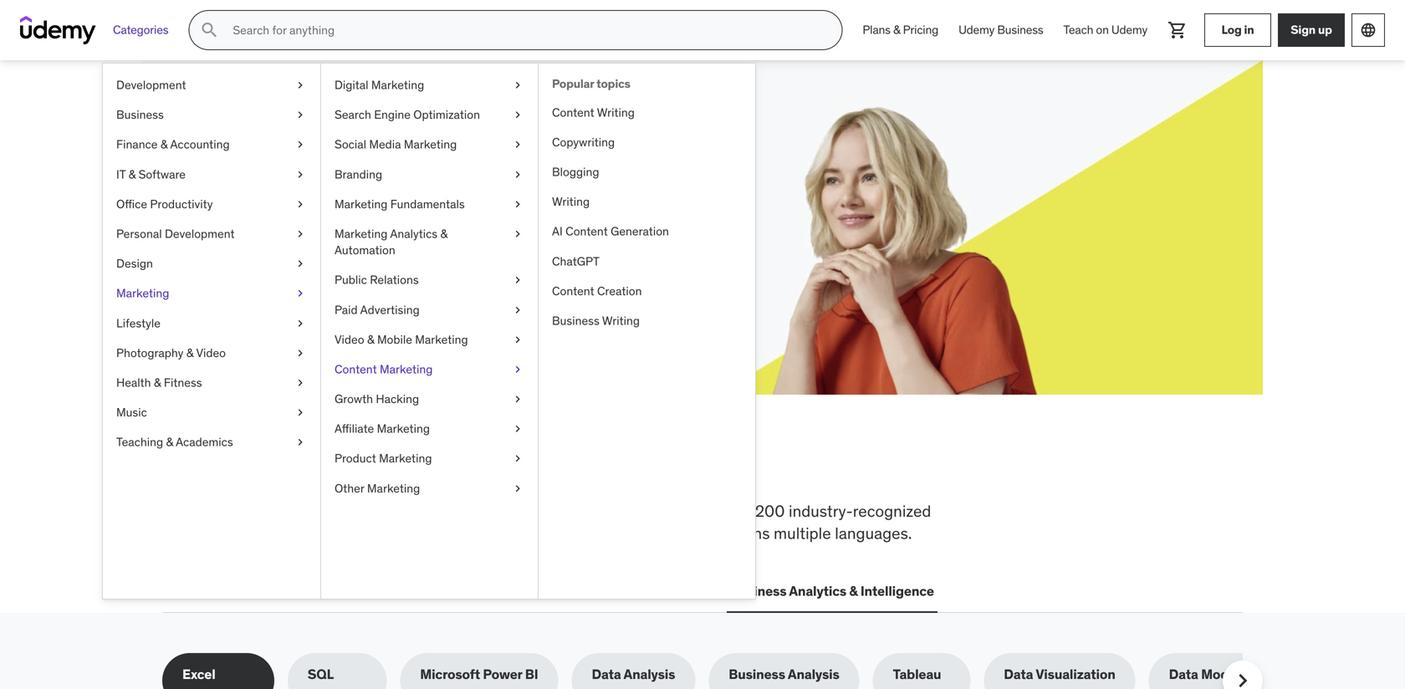 Task type: vqa. For each thing, say whether or not it's contained in the screenshot.
Data Science Link
no



Task type: describe. For each thing, give the bounding box(es) containing it.
intelligence
[[861, 583, 934, 600]]

sign
[[1291, 22, 1316, 37]]

0 vertical spatial your
[[346, 133, 407, 168]]

other marketing
[[335, 481, 420, 496]]

web development button
[[162, 571, 284, 612]]

product marketing
[[335, 451, 432, 466]]

catalog
[[289, 523, 342, 543]]

development for personal
[[165, 226, 235, 241]]

categories
[[113, 22, 168, 37]]

social media marketing
[[335, 137, 457, 152]]

sign up link
[[1278, 13, 1345, 47]]

all the skills you need in one place
[[162, 446, 719, 489]]

office
[[116, 196, 147, 211]]

recognized
[[853, 501, 931, 521]]

teach on udemy
[[1063, 22, 1147, 37]]

xsmall image for public relations
[[511, 272, 524, 288]]

xsmall image for marketing fundamentals
[[511, 196, 524, 212]]

multiple
[[774, 523, 831, 543]]

content marketing link
[[321, 355, 538, 384]]

business analytics & intelligence button
[[727, 571, 937, 612]]

topics
[[596, 76, 630, 91]]

industry-
[[789, 501, 853, 521]]

analytics for business
[[789, 583, 846, 600]]

xsmall image for music
[[294, 404, 307, 421]]

paid
[[335, 302, 358, 317]]

marketing fundamentals link
[[321, 189, 538, 219]]

creation
[[597, 283, 642, 298]]

public relations link
[[321, 265, 538, 295]]

& for mobile
[[367, 332, 374, 347]]

finance & accounting link
[[103, 130, 320, 160]]

xsmall image for affiliate marketing
[[511, 421, 524, 437]]

marketing up to
[[367, 481, 420, 496]]

marketing up the engine
[[371, 77, 424, 92]]

social media marketing link
[[321, 130, 538, 160]]

1 vertical spatial in
[[527, 446, 559, 489]]

udemy image
[[20, 16, 96, 44]]

marketing down affiliate marketing
[[379, 451, 432, 466]]

growth hacking link
[[321, 384, 538, 414]]

it certifications button
[[297, 571, 403, 612]]

modeling
[[1201, 666, 1260, 683]]

plans
[[863, 22, 891, 37]]

business for business analysis
[[729, 666, 785, 683]]

analytics for marketing
[[390, 226, 438, 241]]

lifestyle link
[[103, 308, 320, 338]]

xsmall image for other marketing
[[511, 480, 524, 497]]

at
[[493, 174, 505, 192]]

xsmall image for content marketing
[[511, 361, 524, 378]]

accounting
[[170, 137, 230, 152]]

sign up
[[1291, 22, 1332, 37]]

xsmall image for digital marketing
[[511, 77, 524, 93]]

marketing down paid advertising link
[[415, 332, 468, 347]]

it for it certifications
[[300, 583, 312, 600]]

leadership
[[419, 583, 489, 600]]

you
[[374, 446, 434, 489]]

content right ai
[[565, 224, 608, 239]]

content writing
[[552, 105, 635, 120]]

business writing link
[[539, 306, 755, 336]]

search engine optimization link
[[321, 100, 538, 130]]

over
[[721, 501, 751, 521]]

photography
[[116, 345, 183, 360]]

place
[[632, 446, 719, 489]]

hacking
[[376, 391, 419, 406]]

to
[[397, 501, 411, 521]]

microsoft power bi
[[420, 666, 538, 683]]

marketing analytics & automation link
[[321, 219, 538, 265]]

course.
[[395, 174, 438, 192]]

business for business writing
[[552, 313, 599, 328]]

affiliate marketing link
[[321, 414, 538, 444]]

xsmall image for social media marketing
[[511, 136, 524, 153]]

udemy business link
[[948, 10, 1053, 50]]

for inside skills for your future expand your potential with a course. starting at just $12.99 through dec 15.
[[302, 133, 342, 168]]

shopping cart with 0 items image
[[1168, 20, 1188, 40]]

in inside the log in link
[[1244, 22, 1254, 37]]

optimization
[[413, 107, 480, 122]]

automation
[[335, 243, 395, 258]]

xsmall image for marketing analytics & automation
[[511, 226, 524, 242]]

growth hacking
[[335, 391, 419, 406]]

future
[[412, 133, 494, 168]]

technical
[[415, 501, 480, 521]]

business for business analytics & intelligence
[[730, 583, 787, 600]]

relations
[[370, 272, 419, 287]]

ai
[[552, 224, 563, 239]]

digital marketing
[[335, 77, 424, 92]]

finance & accounting
[[116, 137, 230, 152]]

data for data modeling
[[1169, 666, 1198, 683]]

covering critical workplace skills to technical topics, including prep content for over 200 industry-recognized certifications, our catalog supports well-rounded professional development and spans multiple languages.
[[162, 501, 931, 543]]

$12.99
[[222, 193, 263, 210]]

& inside 'marketing analytics & automation'
[[440, 226, 448, 241]]

photography & video link
[[103, 338, 320, 368]]

business analytics & intelligence
[[730, 583, 934, 600]]

content writing link
[[539, 98, 755, 127]]

development for web
[[197, 583, 280, 600]]

writing for business writing
[[602, 313, 640, 328]]

personal development link
[[103, 219, 320, 249]]

engine
[[374, 107, 411, 122]]

branding
[[335, 167, 382, 182]]

content for marketing
[[335, 362, 377, 377]]

xsmall image for business
[[294, 107, 307, 123]]

& for accounting
[[160, 137, 168, 152]]

2 udemy from the left
[[1111, 22, 1147, 37]]

marketing inside 'marketing analytics & automation'
[[335, 226, 388, 241]]

development link
[[103, 70, 320, 100]]

search engine optimization
[[335, 107, 480, 122]]

copywriting
[[552, 135, 615, 150]]

xsmall image for teaching & academics
[[294, 434, 307, 451]]

product marketing link
[[321, 444, 538, 474]]

xsmall image for personal development
[[294, 226, 307, 242]]

submit search image
[[199, 20, 219, 40]]

sql
[[308, 666, 334, 683]]

xsmall image for video & mobile marketing
[[511, 331, 524, 348]]

data for data visualization
[[1004, 666, 1033, 683]]

generation
[[611, 224, 669, 239]]

data science button
[[505, 571, 594, 612]]

pricing
[[903, 22, 938, 37]]

communication button
[[607, 571, 713, 612]]

next image
[[1229, 668, 1256, 689]]

xsmall image for product marketing
[[511, 451, 524, 467]]

xsmall image for development
[[294, 77, 307, 93]]

video & mobile marketing link
[[321, 325, 538, 355]]

0 vertical spatial skills
[[277, 446, 367, 489]]

teaching & academics link
[[103, 427, 320, 457]]

analysis for business analysis
[[788, 666, 839, 683]]

up
[[1318, 22, 1332, 37]]

marketing inside 'link'
[[116, 286, 169, 301]]

fundamentals
[[390, 196, 465, 211]]

lifestyle
[[116, 316, 161, 331]]

ai content generation
[[552, 224, 669, 239]]

well-
[[413, 523, 447, 543]]

health & fitness link
[[103, 368, 320, 398]]



Task type: locate. For each thing, give the bounding box(es) containing it.
development down office productivity link
[[165, 226, 235, 241]]

0 vertical spatial for
[[302, 133, 342, 168]]

xsmall image inside health & fitness link
[[294, 375, 307, 391]]

xsmall image for design
[[294, 256, 307, 272]]

data inside button
[[509, 583, 538, 600]]

visualization
[[1036, 666, 1115, 683]]

xsmall image inside office productivity link
[[294, 196, 307, 212]]

video inside video & mobile marketing link
[[335, 332, 364, 347]]

xsmall image inside marketing fundamentals link
[[511, 196, 524, 212]]

skills inside covering critical workplace skills to technical topics, including prep content for over 200 industry-recognized certifications, our catalog supports well-rounded professional development and spans multiple languages.
[[358, 501, 393, 521]]

xsmall image inside photography & video link
[[294, 345, 307, 361]]

xsmall image inside growth hacking link
[[511, 391, 524, 407]]

popular topics
[[552, 76, 630, 91]]

xsmall image inside design link
[[294, 256, 307, 272]]

video down paid on the left of page
[[335, 332, 364, 347]]

xsmall image inside "search engine optimization" link
[[511, 107, 524, 123]]

it up 'office'
[[116, 167, 126, 182]]

data
[[509, 583, 538, 600], [592, 666, 621, 683], [1004, 666, 1033, 683], [1169, 666, 1198, 683]]

& for software
[[128, 167, 136, 182]]

1 vertical spatial for
[[698, 501, 717, 521]]

it inside button
[[300, 583, 312, 600]]

office productivity link
[[103, 189, 320, 219]]

xsmall image for search engine optimization
[[511, 107, 524, 123]]

1 analysis from the left
[[624, 666, 675, 683]]

analytics down fundamentals
[[390, 226, 438, 241]]

& right teaching
[[166, 435, 173, 450]]

content down chatgpt
[[552, 283, 594, 298]]

0 horizontal spatial it
[[116, 167, 126, 182]]

health
[[116, 375, 151, 390]]

a
[[384, 174, 391, 192]]

1 vertical spatial development
[[165, 226, 235, 241]]

xsmall image
[[294, 77, 307, 93], [294, 136, 307, 153], [511, 166, 524, 183], [294, 196, 307, 212], [294, 226, 307, 242], [511, 226, 524, 242], [511, 302, 524, 318], [294, 345, 307, 361], [511, 361, 524, 378], [294, 375, 307, 391], [511, 421, 524, 437], [294, 434, 307, 451]]

marketing up lifestyle
[[116, 286, 169, 301]]

xsmall image for health & fitness
[[294, 375, 307, 391]]

marketing
[[371, 77, 424, 92], [404, 137, 457, 152], [335, 196, 388, 211], [335, 226, 388, 241], [116, 286, 169, 301], [415, 332, 468, 347], [380, 362, 433, 377], [377, 421, 430, 436], [379, 451, 432, 466], [367, 481, 420, 496]]

digital marketing link
[[321, 70, 538, 100]]

business inside topic filters element
[[729, 666, 785, 683]]

and
[[697, 523, 724, 543]]

xsmall image for it & software
[[294, 166, 307, 183]]

1 vertical spatial it
[[300, 583, 312, 600]]

software
[[138, 167, 186, 182]]

xsmall image for branding
[[511, 166, 524, 183]]

languages.
[[835, 523, 912, 543]]

xsmall image inside social media marketing link
[[511, 136, 524, 153]]

content for creation
[[552, 283, 594, 298]]

writing for content writing
[[597, 105, 635, 120]]

1 vertical spatial skills
[[358, 501, 393, 521]]

analytics down the multiple
[[789, 583, 846, 600]]

& right "health"
[[154, 375, 161, 390]]

0 horizontal spatial analytics
[[390, 226, 438, 241]]

& right "plans"
[[893, 22, 900, 37]]

design
[[116, 256, 153, 271]]

business link
[[103, 100, 320, 130]]

data left modeling
[[1169, 666, 1198, 683]]

xsmall image inside development link
[[294, 77, 307, 93]]

200
[[755, 501, 785, 521]]

marketing inside "link"
[[377, 421, 430, 436]]

development inside button
[[197, 583, 280, 600]]

writing
[[597, 105, 635, 120], [552, 194, 590, 209], [602, 313, 640, 328]]

including
[[534, 501, 599, 521]]

popular
[[552, 76, 594, 91]]

1 horizontal spatial for
[[698, 501, 717, 521]]

mobile
[[377, 332, 412, 347]]

marketing up automation
[[335, 226, 388, 241]]

analysis
[[624, 666, 675, 683], [788, 666, 839, 683]]

professional
[[510, 523, 597, 543]]

xsmall image inside it & software link
[[294, 166, 307, 183]]

business inside button
[[730, 583, 787, 600]]

paid advertising link
[[321, 295, 538, 325]]

for up potential on the top of the page
[[302, 133, 342, 168]]

xsmall image for lifestyle
[[294, 315, 307, 331]]

1 vertical spatial analytics
[[789, 583, 846, 600]]

covering
[[162, 501, 226, 521]]

search
[[335, 107, 371, 122]]

&
[[893, 22, 900, 37], [160, 137, 168, 152], [128, 167, 136, 182], [440, 226, 448, 241], [367, 332, 374, 347], [186, 345, 193, 360], [154, 375, 161, 390], [166, 435, 173, 450], [849, 583, 858, 600]]

& left mobile at the left of the page
[[367, 332, 374, 347]]

skills up supports on the bottom left
[[358, 501, 393, 521]]

xsmall image inside the music link
[[294, 404, 307, 421]]

0 vertical spatial it
[[116, 167, 126, 182]]

1 horizontal spatial it
[[300, 583, 312, 600]]

1 vertical spatial writing
[[552, 194, 590, 209]]

& for pricing
[[893, 22, 900, 37]]

xsmall image for finance & accounting
[[294, 136, 307, 153]]

writing down topics
[[597, 105, 635, 120]]

video down "lifestyle" link
[[196, 345, 226, 360]]

0 vertical spatial analytics
[[390, 226, 438, 241]]

& inside button
[[849, 583, 858, 600]]

plans & pricing link
[[853, 10, 948, 50]]

marketing down with
[[335, 196, 388, 211]]

xsmall image inside "teaching & academics" link
[[294, 434, 307, 451]]

xsmall image inside business link
[[294, 107, 307, 123]]

15.
[[343, 193, 360, 210]]

our
[[263, 523, 286, 543]]

affiliate
[[335, 421, 374, 436]]

xsmall image for marketing
[[294, 285, 307, 302]]

Search for anything text field
[[229, 16, 822, 44]]

spans
[[728, 523, 770, 543]]

xsmall image inside public relations link
[[511, 272, 524, 288]]

data right bi
[[592, 666, 621, 683]]

in right log
[[1244, 22, 1254, 37]]

& for fitness
[[154, 375, 161, 390]]

fitness
[[164, 375, 202, 390]]

0 horizontal spatial in
[[527, 446, 559, 489]]

business inside content marketing 'element'
[[552, 313, 599, 328]]

2 vertical spatial writing
[[602, 313, 640, 328]]

xsmall image inside "lifestyle" link
[[294, 315, 307, 331]]

1 horizontal spatial analytics
[[789, 583, 846, 600]]

xsmall image inside video & mobile marketing link
[[511, 331, 524, 348]]

writing down blogging
[[552, 194, 590, 209]]

udemy right on
[[1111, 22, 1147, 37]]

0 horizontal spatial for
[[302, 133, 342, 168]]

expand
[[222, 174, 267, 192]]

xsmall image inside paid advertising link
[[511, 302, 524, 318]]

& right finance
[[160, 137, 168, 152]]

marketing down video & mobile marketing
[[380, 362, 433, 377]]

business analysis
[[729, 666, 839, 683]]

1 horizontal spatial video
[[335, 332, 364, 347]]

need
[[440, 446, 520, 489]]

for up and
[[698, 501, 717, 521]]

writing link
[[539, 187, 755, 217]]

it & software link
[[103, 160, 320, 189]]

paid advertising
[[335, 302, 420, 317]]

finance
[[116, 137, 158, 152]]

starting
[[441, 174, 490, 192]]

& up fitness
[[186, 345, 193, 360]]

for inside covering critical workplace skills to technical topics, including prep content for over 200 industry-recognized certifications, our catalog supports well-rounded professional development and spans multiple languages.
[[698, 501, 717, 521]]

writing down creation
[[602, 313, 640, 328]]

xsmall image inside digital marketing link
[[511, 77, 524, 93]]

& for video
[[186, 345, 193, 360]]

0 horizontal spatial your
[[271, 174, 296, 192]]

video inside photography & video link
[[196, 345, 226, 360]]

it for it & software
[[116, 167, 126, 182]]

udemy right pricing
[[959, 22, 995, 37]]

microsoft
[[420, 666, 480, 683]]

other marketing link
[[321, 474, 538, 503]]

& down marketing fundamentals link
[[440, 226, 448, 241]]

1 horizontal spatial in
[[1244, 22, 1254, 37]]

video
[[335, 332, 364, 347], [196, 345, 226, 360]]

xsmall image for paid advertising
[[511, 302, 524, 318]]

data for data science
[[509, 583, 538, 600]]

0 vertical spatial writing
[[597, 105, 635, 120]]

marketing fundamentals
[[335, 196, 465, 211]]

leadership button
[[416, 571, 492, 612]]

xsmall image inside "affiliate marketing" "link"
[[511, 421, 524, 437]]

data analysis
[[592, 666, 675, 683]]

0 horizontal spatial analysis
[[624, 666, 675, 683]]

for
[[302, 133, 342, 168], [698, 501, 717, 521]]

data for data analysis
[[592, 666, 621, 683]]

data left visualization
[[1004, 666, 1033, 683]]

choose a language image
[[1360, 22, 1377, 38]]

1 horizontal spatial udemy
[[1111, 22, 1147, 37]]

analytics inside button
[[789, 583, 846, 600]]

tableau
[[893, 666, 941, 683]]

2 vertical spatial development
[[197, 583, 280, 600]]

udemy
[[959, 22, 995, 37], [1111, 22, 1147, 37]]

development right web
[[197, 583, 280, 600]]

xsmall image inside other marketing link
[[511, 480, 524, 497]]

teaching
[[116, 435, 163, 450]]

video & mobile marketing
[[335, 332, 468, 347]]

office productivity
[[116, 196, 213, 211]]

0 horizontal spatial video
[[196, 345, 226, 360]]

analysis for data analysis
[[624, 666, 675, 683]]

categories button
[[103, 10, 178, 50]]

skills up the workplace in the left of the page
[[277, 446, 367, 489]]

supports
[[346, 523, 409, 543]]

analytics inside 'marketing analytics & automation'
[[390, 226, 438, 241]]

health & fitness
[[116, 375, 202, 390]]

xsmall image inside the marketing 'link'
[[294, 285, 307, 302]]

data left science
[[509, 583, 538, 600]]

it certifications
[[300, 583, 399, 600]]

1 vertical spatial your
[[271, 174, 296, 192]]

content up growth
[[335, 362, 377, 377]]

business
[[997, 22, 1043, 37], [116, 107, 164, 122], [552, 313, 599, 328], [730, 583, 787, 600], [729, 666, 785, 683]]

rounded
[[447, 523, 506, 543]]

teach on udemy link
[[1053, 10, 1158, 50]]

0 vertical spatial development
[[116, 77, 186, 92]]

content marketing element
[[538, 64, 755, 599]]

xsmall image inside branding link
[[511, 166, 524, 183]]

one
[[565, 446, 625, 489]]

in up including at bottom
[[527, 446, 559, 489]]

marketing analytics & automation
[[335, 226, 448, 258]]

it & software
[[116, 167, 186, 182]]

on
[[1096, 22, 1109, 37]]

through
[[266, 193, 313, 210]]

topic filters element
[[162, 653, 1280, 689]]

& for academics
[[166, 435, 173, 450]]

xsmall image inside marketing analytics & automation link
[[511, 226, 524, 242]]

product
[[335, 451, 376, 466]]

xsmall image for growth hacking
[[511, 391, 524, 407]]

0 vertical spatial in
[[1244, 22, 1254, 37]]

marketing down "search engine optimization" link at left
[[404, 137, 457, 152]]

0 horizontal spatial udemy
[[959, 22, 995, 37]]

marketing down "hacking" on the left bottom of the page
[[377, 421, 430, 436]]

xsmall image inside finance & accounting "link"
[[294, 136, 307, 153]]

xsmall image inside product marketing link
[[511, 451, 524, 467]]

advertising
[[360, 302, 420, 317]]

just
[[508, 174, 530, 192]]

academics
[[176, 435, 233, 450]]

content creation
[[552, 283, 642, 298]]

xsmall image inside content marketing link
[[511, 361, 524, 378]]

chatgpt link
[[539, 247, 755, 276]]

science
[[541, 583, 591, 600]]

1 horizontal spatial analysis
[[788, 666, 839, 683]]

xsmall image
[[511, 77, 524, 93], [294, 107, 307, 123], [511, 107, 524, 123], [511, 136, 524, 153], [294, 166, 307, 183], [511, 196, 524, 212], [294, 256, 307, 272], [511, 272, 524, 288], [294, 285, 307, 302], [294, 315, 307, 331], [511, 331, 524, 348], [511, 391, 524, 407], [294, 404, 307, 421], [511, 451, 524, 467], [511, 480, 524, 497]]

xsmall image for office productivity
[[294, 196, 307, 212]]

1 udemy from the left
[[959, 22, 995, 37]]

1 horizontal spatial your
[[346, 133, 407, 168]]

& inside "link"
[[160, 137, 168, 152]]

branding link
[[321, 160, 538, 189]]

it left certifications
[[300, 583, 312, 600]]

2 analysis from the left
[[788, 666, 839, 683]]

& up 'office'
[[128, 167, 136, 182]]

xsmall image for photography & video
[[294, 345, 307, 361]]

with
[[356, 174, 381, 192]]

content for writing
[[552, 105, 594, 120]]

productivity
[[150, 196, 213, 211]]

other
[[335, 481, 364, 496]]

content down popular
[[552, 105, 594, 120]]

& left intelligence
[[849, 583, 858, 600]]

development down categories 'dropdown button'
[[116, 77, 186, 92]]

xsmall image inside "personal development" link
[[294, 226, 307, 242]]

topics,
[[483, 501, 530, 521]]

affiliate marketing
[[335, 421, 430, 436]]



